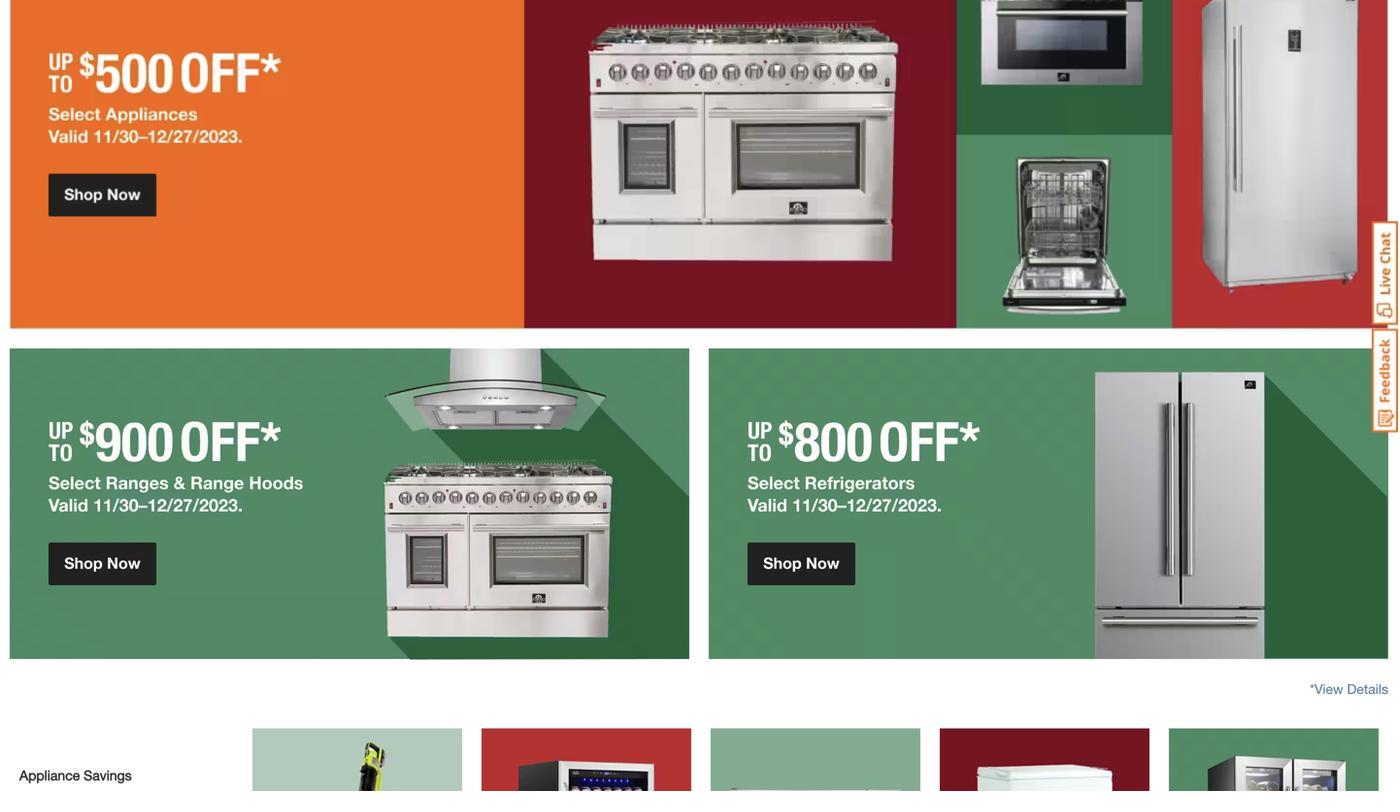 Task type: describe. For each thing, give the bounding box(es) containing it.
appliance savings
[[19, 768, 132, 784]]

*view details link
[[1310, 681, 1389, 697]]

up to 40% off select floorcare image
[[252, 729, 462, 791]]

*view
[[1310, 681, 1344, 697]]

details
[[1347, 681, 1389, 697]]

up to 30% off select freezers image
[[940, 729, 1150, 791]]

up to 25% off select microwaves image
[[711, 729, 921, 791]]

up to $800 off*  select refrigerators image
[[709, 349, 1389, 659]]

up to $900 off*  select ranges & range hoods image
[[10, 349, 689, 660]]



Task type: vqa. For each thing, say whether or not it's contained in the screenshot.
the UP TO 25% OFF Select Microwaves image
yes



Task type: locate. For each thing, give the bounding box(es) containing it.
up to 25% off select mini fridges & ice makers image
[[482, 729, 691, 791]]

up to 25% off select wine coolers image
[[1169, 729, 1379, 791]]

*view details
[[1310, 681, 1389, 697]]

savings
[[84, 768, 132, 784]]

live chat image
[[1372, 221, 1398, 325]]

appliance
[[19, 768, 80, 784]]

up to $500 off* select appliances image
[[10, 0, 1389, 329]]

feedback link image
[[1372, 328, 1398, 433]]



